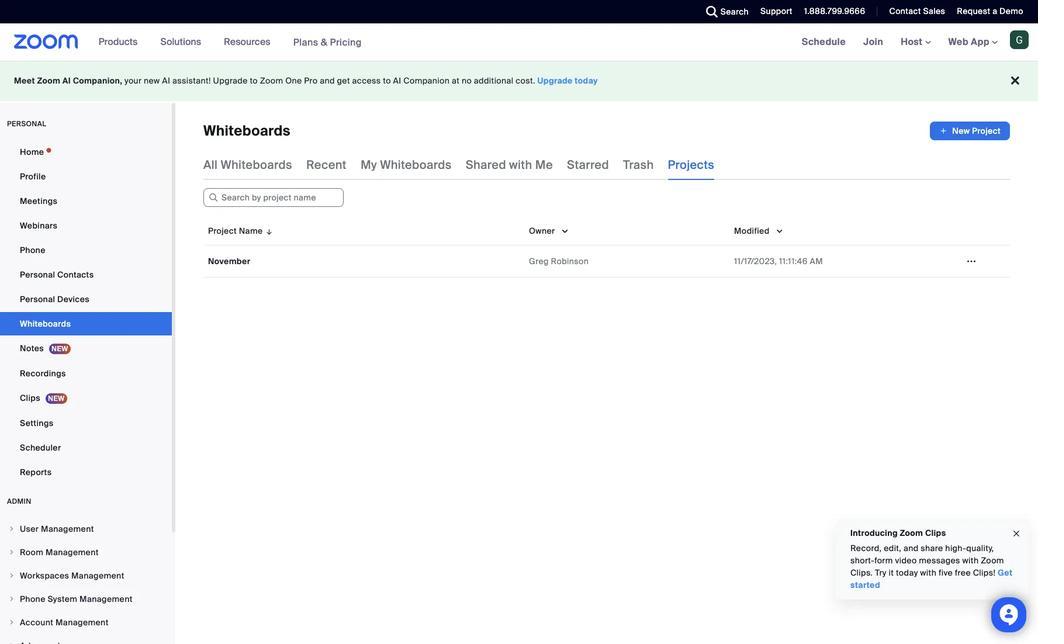 Task type: vqa. For each thing, say whether or not it's contained in the screenshot.
Meet Zoom AI Companion, footer
yes



Task type: describe. For each thing, give the bounding box(es) containing it.
1 ai from the left
[[62, 75, 71, 86]]

1 horizontal spatial clips
[[926, 528, 947, 539]]

companion,
[[73, 75, 122, 86]]

get
[[337, 75, 350, 86]]

record,
[[851, 543, 882, 554]]

right image for user management
[[8, 526, 15, 533]]

solutions button
[[160, 23, 206, 61]]

plans & pricing
[[293, 36, 362, 48]]

account management
[[20, 618, 109, 628]]

join
[[864, 36, 884, 48]]

11/17/2023, 11:11:46 am
[[735, 256, 823, 267]]

me
[[536, 157, 553, 173]]

2 ai from the left
[[162, 75, 170, 86]]

form
[[875, 556, 893, 566]]

personal menu menu
[[0, 140, 172, 485]]

today inside meet zoom ai companion, footer
[[575, 75, 598, 86]]

one
[[285, 75, 302, 86]]

Search text field
[[204, 188, 344, 207]]

my whiteboards
[[361, 157, 452, 173]]

contact sales
[[890, 6, 946, 16]]

contact
[[890, 6, 922, 16]]

management for workspaces management
[[71, 571, 124, 581]]

webinars
[[20, 220, 57, 231]]

account
[[20, 618, 53, 628]]

meetings
[[20, 196, 57, 206]]

product information navigation
[[90, 23, 371, 61]]

profile picture image
[[1011, 30, 1029, 49]]

right image for workspaces management
[[8, 573, 15, 580]]

user management menu item
[[0, 518, 172, 540]]

started
[[851, 580, 881, 591]]

share
[[921, 543, 944, 554]]

recent
[[306, 157, 347, 173]]

new
[[953, 126, 970, 136]]

zoom up 'edit,'
[[900, 528, 924, 539]]

web app
[[949, 36, 990, 48]]

whiteboards inside personal menu 'menu'
[[20, 319, 71, 329]]

my
[[361, 157, 377, 173]]

room management
[[20, 547, 99, 558]]

workspaces
[[20, 571, 69, 581]]

1 horizontal spatial with
[[921, 568, 937, 578]]

all whiteboards
[[204, 157, 292, 173]]

schedule
[[802, 36, 846, 48]]

web app button
[[949, 36, 998, 48]]

a
[[993, 6, 998, 16]]

banner containing products
[[0, 23, 1039, 61]]

1 upgrade from the left
[[213, 75, 248, 86]]

right image for room management
[[8, 549, 15, 556]]

demo
[[1000, 6, 1024, 16]]

video
[[896, 556, 917, 566]]

starred
[[567, 157, 609, 173]]

room
[[20, 547, 43, 558]]

meet
[[14, 75, 35, 86]]

clips inside personal menu 'menu'
[[20, 393, 40, 404]]

am
[[810, 256, 823, 267]]

try
[[876, 568, 887, 578]]

zoom left one
[[260, 75, 283, 86]]

upgrade today link
[[538, 75, 598, 86]]

clips.
[[851, 568, 873, 578]]

host button
[[901, 36, 931, 48]]

arrow down image
[[263, 224, 274, 238]]

new project
[[953, 126, 1001, 136]]

host
[[901, 36, 925, 48]]

five
[[939, 568, 953, 578]]

zoom inside record, edit, and share high-quality, short-form video messages with zoom clips. try it today with five free clips!
[[981, 556, 1005, 566]]

get started link
[[851, 568, 1013, 591]]

personal devices
[[20, 294, 89, 305]]

whiteboards inside application
[[204, 122, 291, 140]]

home link
[[0, 140, 172, 164]]

&
[[321, 36, 328, 48]]

management for account management
[[56, 618, 109, 628]]

support
[[761, 6, 793, 16]]

greg robinson
[[529, 256, 589, 267]]

request a demo
[[958, 6, 1024, 16]]

admin
[[7, 497, 31, 506]]

your
[[125, 75, 142, 86]]

scheduler
[[20, 443, 61, 453]]

owner
[[529, 225, 555, 236]]

assistant!
[[173, 75, 211, 86]]

phone link
[[0, 239, 172, 262]]

companion
[[404, 75, 450, 86]]

admin menu menu
[[0, 518, 172, 644]]

11:11:46
[[780, 256, 808, 267]]

2 upgrade from the left
[[538, 75, 573, 86]]

management down workspaces management menu item
[[80, 594, 133, 605]]

products button
[[99, 23, 143, 61]]

meetings link
[[0, 189, 172, 213]]

2 to from the left
[[383, 75, 391, 86]]

name
[[239, 225, 263, 236]]

personal
[[7, 119, 46, 129]]

recordings
[[20, 368, 66, 379]]

close image
[[1012, 527, 1022, 541]]

it
[[889, 568, 894, 578]]

access
[[352, 75, 381, 86]]

project inside button
[[973, 126, 1001, 136]]

phone system management menu item
[[0, 588, 172, 611]]

reports
[[20, 467, 52, 478]]

whiteboards right my
[[380, 157, 452, 173]]

application containing project name
[[204, 216, 1011, 278]]

new
[[144, 75, 160, 86]]

clips link
[[0, 387, 172, 411]]

introducing
[[851, 528, 898, 539]]



Task type: locate. For each thing, give the bounding box(es) containing it.
phone inside menu item
[[20, 594, 45, 605]]

0 horizontal spatial project
[[208, 225, 237, 236]]

whiteboards
[[204, 122, 291, 140], [221, 157, 292, 173], [380, 157, 452, 173], [20, 319, 71, 329]]

personal devices link
[[0, 288, 172, 311]]

personal
[[20, 270, 55, 280], [20, 294, 55, 305]]

messages
[[920, 556, 961, 566]]

0 horizontal spatial with
[[509, 157, 533, 173]]

workspaces management menu item
[[0, 565, 172, 587]]

1 horizontal spatial to
[[383, 75, 391, 86]]

11/17/2023,
[[735, 256, 777, 267]]

request a demo link
[[949, 0, 1039, 23], [958, 6, 1024, 16]]

ai left companion, on the top of page
[[62, 75, 71, 86]]

right image left "room"
[[8, 549, 15, 556]]

shared
[[466, 157, 506, 173]]

and left the get
[[320, 75, 335, 86]]

introducing zoom clips
[[851, 528, 947, 539]]

support link
[[752, 0, 796, 23], [761, 6, 793, 16]]

right image left workspaces
[[8, 573, 15, 580]]

profile
[[20, 171, 46, 182]]

3 right image from the top
[[8, 643, 15, 644]]

0 vertical spatial and
[[320, 75, 335, 86]]

right image left the system
[[8, 596, 15, 603]]

project left 'name' at the top left of the page
[[208, 225, 237, 236]]

1 horizontal spatial upgrade
[[538, 75, 573, 86]]

resources
[[224, 36, 271, 48]]

2 right image from the top
[[8, 573, 15, 580]]

1.888.799.9666
[[805, 6, 866, 16]]

0 horizontal spatial clips
[[20, 393, 40, 404]]

zoom right the meet
[[37, 75, 60, 86]]

edit,
[[884, 543, 902, 554]]

management for user management
[[41, 524, 94, 535]]

workspaces management
[[20, 571, 124, 581]]

to down resources dropdown button
[[250, 75, 258, 86]]

app
[[971, 36, 990, 48]]

high-
[[946, 543, 967, 554]]

1 vertical spatial phone
[[20, 594, 45, 605]]

all
[[204, 157, 218, 173]]

2 phone from the top
[[20, 594, 45, 605]]

right image inside user management menu item
[[8, 526, 15, 533]]

whiteboards up all whiteboards at top
[[204, 122, 291, 140]]

search
[[721, 6, 749, 17]]

project inside application
[[208, 225, 237, 236]]

resources button
[[224, 23, 276, 61]]

1 right image from the top
[[8, 526, 15, 533]]

november
[[208, 256, 251, 267]]

management up room management
[[41, 524, 94, 535]]

notes link
[[0, 337, 172, 361]]

ai right new
[[162, 75, 170, 86]]

2 right image from the top
[[8, 619, 15, 626]]

3 right image from the top
[[8, 596, 15, 603]]

1 vertical spatial personal
[[20, 294, 55, 305]]

meet zoom ai companion, footer
[[0, 61, 1039, 101]]

additional
[[474, 75, 514, 86]]

with down messages
[[921, 568, 937, 578]]

with left me
[[509, 157, 533, 173]]

right image for phone system management
[[8, 596, 15, 603]]

search button
[[698, 0, 752, 23]]

and inside record, edit, and share high-quality, short-form video messages with zoom clips. try it today with five free clips!
[[904, 543, 919, 554]]

3 ai from the left
[[393, 75, 402, 86]]

at
[[452, 75, 460, 86]]

upgrade
[[213, 75, 248, 86], [538, 75, 573, 86]]

phone
[[20, 245, 45, 256], [20, 594, 45, 605]]

0 horizontal spatial today
[[575, 75, 598, 86]]

clips
[[20, 393, 40, 404], [926, 528, 947, 539]]

user management
[[20, 524, 94, 535]]

cost.
[[516, 75, 536, 86]]

0 vertical spatial personal
[[20, 270, 55, 280]]

management down 'phone system management' menu item
[[56, 618, 109, 628]]

account management menu item
[[0, 612, 172, 634]]

0 vertical spatial phone
[[20, 245, 45, 256]]

quality,
[[967, 543, 994, 554]]

plans & pricing link
[[293, 36, 362, 48], [293, 36, 362, 48]]

2 vertical spatial right image
[[8, 596, 15, 603]]

phone system management
[[20, 594, 133, 605]]

and inside meet zoom ai companion, footer
[[320, 75, 335, 86]]

whiteboards application
[[204, 122, 1011, 140]]

phone inside personal menu 'menu'
[[20, 245, 45, 256]]

with up free
[[963, 556, 979, 566]]

edit project image
[[963, 256, 981, 267]]

right image
[[8, 549, 15, 556], [8, 573, 15, 580], [8, 596, 15, 603]]

0 horizontal spatial to
[[250, 75, 258, 86]]

0 horizontal spatial and
[[320, 75, 335, 86]]

system
[[48, 594, 77, 605]]

upgrade down product information navigation
[[213, 75, 248, 86]]

get
[[998, 568, 1013, 578]]

1 to from the left
[[250, 75, 258, 86]]

user
[[20, 524, 39, 535]]

schedule link
[[793, 23, 855, 61]]

get started
[[851, 568, 1013, 591]]

clips up the 'share' at the right bottom of page
[[926, 528, 947, 539]]

0 vertical spatial clips
[[20, 393, 40, 404]]

add image
[[940, 125, 948, 137]]

0 vertical spatial today
[[575, 75, 598, 86]]

personal down personal contacts
[[20, 294, 55, 305]]

devices
[[57, 294, 89, 305]]

with
[[509, 157, 533, 173], [963, 556, 979, 566], [921, 568, 937, 578]]

to
[[250, 75, 258, 86], [383, 75, 391, 86]]

webinars link
[[0, 214, 172, 237]]

personal up personal devices
[[20, 270, 55, 280]]

reports link
[[0, 461, 172, 484]]

right image inside account management 'menu item'
[[8, 619, 15, 626]]

management inside menu item
[[71, 571, 124, 581]]

2 horizontal spatial ai
[[393, 75, 402, 86]]

pricing
[[330, 36, 362, 48]]

clips up settings
[[20, 393, 40, 404]]

right image inside room management menu item
[[8, 549, 15, 556]]

and up video
[[904, 543, 919, 554]]

right image inside workspaces management menu item
[[8, 573, 15, 580]]

management for room management
[[46, 547, 99, 558]]

whiteboards down personal devices
[[20, 319, 71, 329]]

2 vertical spatial right image
[[8, 643, 15, 644]]

project right new
[[973, 126, 1001, 136]]

personal for personal contacts
[[20, 270, 55, 280]]

plans
[[293, 36, 318, 48]]

home
[[20, 147, 44, 157]]

ai left the companion
[[393, 75, 402, 86]]

phone for phone system management
[[20, 594, 45, 605]]

management inside 'menu item'
[[56, 618, 109, 628]]

banner
[[0, 23, 1039, 61]]

room management menu item
[[0, 542, 172, 564]]

0 vertical spatial right image
[[8, 549, 15, 556]]

phone for phone
[[20, 245, 45, 256]]

1 right image from the top
[[8, 549, 15, 556]]

1 vertical spatial right image
[[8, 573, 15, 580]]

ai
[[62, 75, 71, 86], [162, 75, 170, 86], [393, 75, 402, 86]]

0 horizontal spatial ai
[[62, 75, 71, 86]]

zoom
[[37, 75, 60, 86], [260, 75, 283, 86], [900, 528, 924, 539], [981, 556, 1005, 566]]

0 vertical spatial with
[[509, 157, 533, 173]]

pro
[[304, 75, 318, 86]]

project name
[[208, 225, 263, 236]]

clips!
[[974, 568, 996, 578]]

robinson
[[551, 256, 589, 267]]

1 personal from the top
[[20, 270, 55, 280]]

right image
[[8, 526, 15, 533], [8, 619, 15, 626], [8, 643, 15, 644]]

sales
[[924, 6, 946, 16]]

1 vertical spatial project
[[208, 225, 237, 236]]

no
[[462, 75, 472, 86]]

shared with me
[[466, 157, 553, 173]]

personal for personal devices
[[20, 294, 55, 305]]

1 vertical spatial clips
[[926, 528, 947, 539]]

personal contacts link
[[0, 263, 172, 287]]

whiteboards up search text field
[[221, 157, 292, 173]]

2 vertical spatial with
[[921, 568, 937, 578]]

join link
[[855, 23, 892, 61]]

2 horizontal spatial with
[[963, 556, 979, 566]]

1 horizontal spatial project
[[973, 126, 1001, 136]]

request
[[958, 6, 991, 16]]

1 vertical spatial and
[[904, 543, 919, 554]]

management down room management menu item
[[71, 571, 124, 581]]

1 vertical spatial with
[[963, 556, 979, 566]]

meetings navigation
[[793, 23, 1039, 61]]

notes
[[20, 343, 44, 354]]

zoom logo image
[[14, 35, 78, 49]]

0 vertical spatial project
[[973, 126, 1001, 136]]

1 horizontal spatial ai
[[162, 75, 170, 86]]

upgrade right cost.
[[538, 75, 573, 86]]

0 vertical spatial right image
[[8, 526, 15, 533]]

menu item
[[0, 635, 172, 644]]

zoom up clips!
[[981, 556, 1005, 566]]

greg
[[529, 256, 549, 267]]

1 vertical spatial right image
[[8, 619, 15, 626]]

phone up account
[[20, 594, 45, 605]]

right image inside 'phone system management' menu item
[[8, 596, 15, 603]]

1 vertical spatial today
[[896, 568, 919, 578]]

right image for account management
[[8, 619, 15, 626]]

today up whiteboards application
[[575, 75, 598, 86]]

2 personal from the top
[[20, 294, 55, 305]]

today inside record, edit, and share high-quality, short-form video messages with zoom clips. try it today with five free clips!
[[896, 568, 919, 578]]

projects
[[668, 157, 715, 173]]

1 horizontal spatial today
[[896, 568, 919, 578]]

recordings link
[[0, 362, 172, 385]]

management up the workspaces management
[[46, 547, 99, 558]]

new project button
[[931, 122, 1011, 140]]

profile link
[[0, 165, 172, 188]]

meet zoom ai companion, your new ai assistant! upgrade to zoom one pro and get access to ai companion at no additional cost. upgrade today
[[14, 75, 598, 86]]

whiteboards link
[[0, 312, 172, 336]]

with inside the tabs of all whiteboard page tab list
[[509, 157, 533, 173]]

today down video
[[896, 568, 919, 578]]

phone down webinars in the left top of the page
[[20, 245, 45, 256]]

0 horizontal spatial upgrade
[[213, 75, 248, 86]]

1 phone from the top
[[20, 245, 45, 256]]

1 horizontal spatial and
[[904, 543, 919, 554]]

tabs of all whiteboard page tab list
[[204, 150, 715, 180]]

record, edit, and share high-quality, short-form video messages with zoom clips. try it today with five free clips!
[[851, 543, 1005, 578]]

application
[[204, 216, 1011, 278]]

to right access
[[383, 75, 391, 86]]



